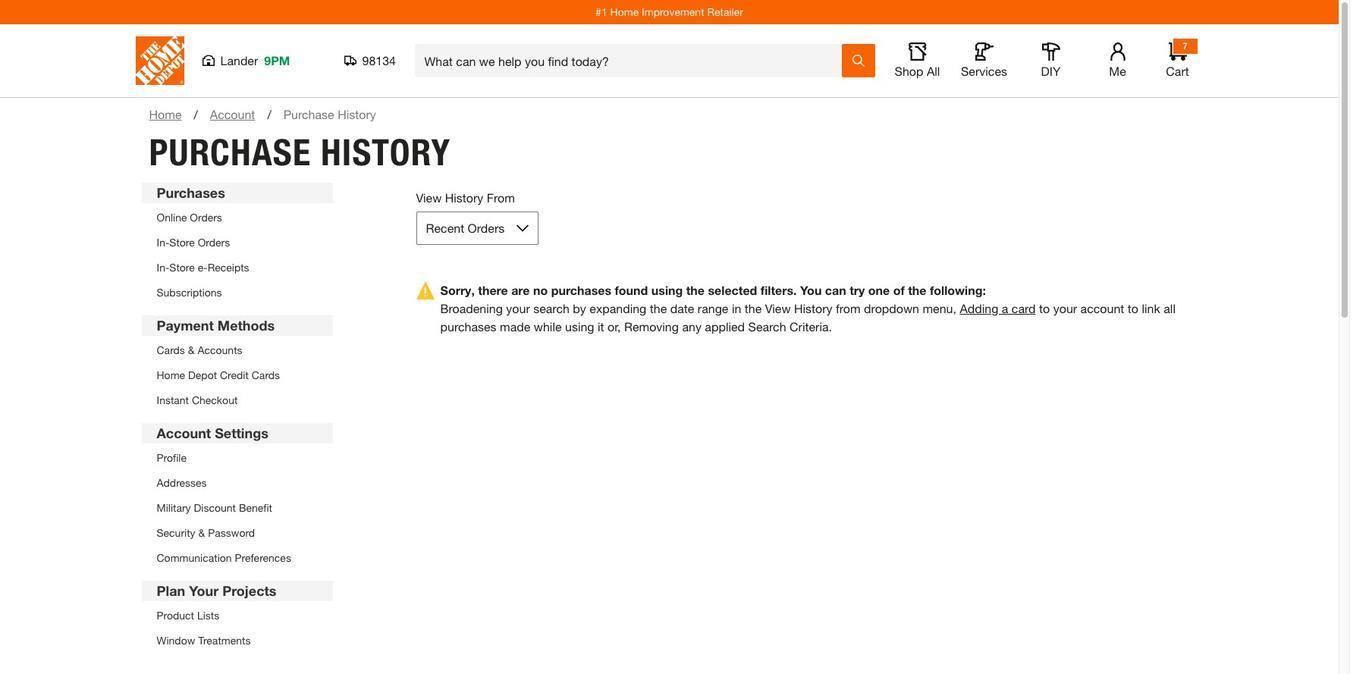 Task type: describe. For each thing, give the bounding box(es) containing it.
card
[[1012, 301, 1036, 316]]

communication preferences
[[157, 552, 291, 565]]

using inside the to your account to link all purchases made while using it or, removing any applied search criteria.
[[565, 319, 595, 334]]

a
[[1002, 301, 1009, 316]]

range
[[698, 301, 729, 316]]

dropdown
[[864, 301, 920, 316]]

What can we help you find today? search field
[[425, 45, 841, 77]]

subscriptions link
[[157, 286, 222, 299]]

or,
[[608, 319, 621, 334]]

product lists
[[157, 609, 219, 622]]

instant checkout link
[[157, 394, 238, 407]]

settings
[[215, 425, 268, 442]]

are
[[512, 283, 530, 297]]

home depot credit cards
[[157, 369, 280, 382]]

1 vertical spatial purchase
[[149, 131, 311, 175]]

to your account to link all purchases made while using it or, removing any applied search criteria.
[[440, 301, 1176, 334]]

security & password link
[[157, 527, 255, 539]]

the right the of
[[908, 283, 927, 297]]

payment methods
[[157, 317, 275, 334]]

shop all
[[895, 64, 940, 78]]

sorry, there are no purchases found using the selected filters. you can try one of the following:
[[440, 283, 986, 297]]

cart
[[1166, 64, 1190, 78]]

security & password
[[157, 527, 255, 539]]

your for account
[[1054, 301, 1078, 316]]

the home depot logo image
[[135, 36, 184, 85]]

the up date
[[686, 283, 705, 297]]

profile
[[157, 451, 187, 464]]

store for orders
[[169, 236, 195, 249]]

from
[[487, 190, 515, 205]]

home for home
[[149, 107, 182, 121]]

communication preferences link
[[157, 552, 291, 565]]

0 vertical spatial home
[[610, 5, 639, 18]]

broadening
[[440, 301, 503, 316]]

applied
[[705, 319, 745, 334]]

0 vertical spatial cards
[[157, 344, 185, 357]]

#1
[[596, 5, 608, 18]]

all
[[1164, 301, 1176, 316]]

orders up in-store e-receipts link
[[198, 236, 230, 249]]

expanding
[[590, 301, 647, 316]]

no
[[533, 283, 548, 297]]

account for account settings
[[157, 425, 211, 442]]

2 / from the left
[[267, 107, 271, 121]]

lists
[[197, 609, 219, 622]]

depot
[[188, 369, 217, 382]]

home link
[[149, 105, 182, 124]]

can
[[825, 283, 847, 297]]

2 to from the left
[[1128, 301, 1139, 316]]

diy
[[1041, 64, 1061, 78]]

one
[[869, 283, 890, 297]]

Recent Orders button
[[416, 212, 539, 245]]

9pm
[[264, 53, 290, 68]]

1 to from the left
[[1040, 301, 1050, 316]]

services button
[[960, 42, 1009, 79]]

in- for in-store e-receipts
[[157, 261, 169, 274]]

purchases
[[157, 184, 225, 201]]

#1 home improvement retailer
[[596, 5, 744, 18]]

checkout
[[192, 394, 238, 407]]

recent orders
[[426, 221, 505, 235]]

your
[[189, 583, 219, 599]]

password
[[208, 527, 255, 539]]

instant checkout
[[157, 394, 238, 407]]

in- for in-store orders
[[157, 236, 169, 249]]

removing
[[624, 319, 679, 334]]

98134 button
[[344, 53, 396, 68]]

subscriptions
[[157, 286, 222, 299]]

you
[[800, 283, 822, 297]]

of
[[894, 283, 905, 297]]

in-store e-receipts link
[[157, 261, 249, 274]]

home depot credit cards link
[[157, 369, 280, 382]]

benefit
[[239, 502, 272, 514]]

military discount benefit
[[157, 502, 272, 514]]

services
[[961, 64, 1008, 78]]

while
[[534, 319, 562, 334]]

search
[[749, 319, 787, 334]]

account for account
[[210, 107, 255, 121]]

me button
[[1094, 42, 1142, 79]]

window treatments link
[[157, 634, 251, 647]]

in-store orders link
[[157, 236, 230, 249]]

communication
[[157, 552, 232, 565]]

criteria.
[[790, 319, 832, 334]]



Task type: vqa. For each thing, say whether or not it's contained in the screenshot.
using within to your account to link all purchases made while using it or, Removing any applied Search Criteria.
yes



Task type: locate. For each thing, give the bounding box(es) containing it.
cards & accounts link
[[157, 344, 242, 357]]

purchase
[[284, 107, 334, 121], [149, 131, 311, 175]]

0 vertical spatial account
[[210, 107, 255, 121]]

your inside the to your account to link all purchases made while using it or, removing any applied search criteria.
[[1054, 301, 1078, 316]]

1 / from the left
[[194, 107, 198, 121]]

0 horizontal spatial your
[[506, 301, 530, 316]]

shop
[[895, 64, 924, 78]]

any
[[682, 319, 702, 334]]

window treatments
[[157, 634, 251, 647]]

1 horizontal spatial your
[[1054, 301, 1078, 316]]

methods
[[218, 317, 275, 334]]

& for security
[[198, 527, 205, 539]]

1 horizontal spatial /
[[267, 107, 271, 121]]

0 vertical spatial view
[[416, 190, 442, 205]]

0 horizontal spatial using
[[565, 319, 595, 334]]

addresses
[[157, 477, 207, 489]]

product lists link
[[157, 609, 219, 622]]

improvement
[[642, 5, 705, 18]]

the up removing
[[650, 301, 667, 316]]

cards right credit at the left
[[252, 369, 280, 382]]

your down are
[[506, 301, 530, 316]]

by
[[573, 301, 586, 316]]

receipts
[[208, 261, 249, 274]]

account settings
[[157, 425, 268, 442]]

home down the home depot logo
[[149, 107, 182, 121]]

to right card
[[1040, 301, 1050, 316]]

0 horizontal spatial &
[[188, 344, 195, 357]]

lander 9pm
[[220, 53, 290, 68]]

payment
[[157, 317, 214, 334]]

& for cards
[[188, 344, 195, 357]]

home up instant
[[157, 369, 185, 382]]

it
[[598, 319, 604, 334]]

0 vertical spatial purchases
[[551, 283, 612, 297]]

1 vertical spatial &
[[198, 527, 205, 539]]

1 horizontal spatial &
[[198, 527, 205, 539]]

orders up in-store orders
[[190, 211, 222, 224]]

plan your projects
[[157, 583, 277, 599]]

& down payment
[[188, 344, 195, 357]]

recent
[[426, 221, 465, 235]]

0 horizontal spatial cards
[[157, 344, 185, 357]]

purchases inside the to your account to link all purchases made while using it or, removing any applied search criteria.
[[440, 319, 497, 334]]

1 horizontal spatial using
[[652, 283, 683, 297]]

1 vertical spatial using
[[565, 319, 595, 334]]

cards down payment
[[157, 344, 185, 357]]

military
[[157, 502, 191, 514]]

plan
[[157, 583, 185, 599]]

online
[[157, 211, 187, 224]]

1 vertical spatial store
[[169, 261, 195, 274]]

to left link
[[1128, 301, 1139, 316]]

product
[[157, 609, 194, 622]]

1 horizontal spatial to
[[1128, 301, 1139, 316]]

diy button
[[1027, 42, 1076, 79]]

0 vertical spatial in-
[[157, 236, 169, 249]]

1 vertical spatial home
[[149, 107, 182, 121]]

2 your from the left
[[1054, 301, 1078, 316]]

shop all button
[[893, 42, 942, 79]]

view history from
[[416, 190, 515, 205]]

security
[[157, 527, 195, 539]]

1 store from the top
[[169, 236, 195, 249]]

link
[[1142, 301, 1161, 316]]

date
[[670, 301, 695, 316]]

preferences
[[235, 552, 291, 565]]

purchases down broadening
[[440, 319, 497, 334]]

orders for online orders
[[190, 211, 222, 224]]

discount
[[194, 502, 236, 514]]

/ right home link
[[194, 107, 198, 121]]

profile link
[[157, 451, 187, 464]]

orders
[[190, 211, 222, 224], [468, 221, 505, 235], [198, 236, 230, 249]]

1 vertical spatial cards
[[252, 369, 280, 382]]

orders inside button
[[468, 221, 505, 235]]

orders down from
[[468, 221, 505, 235]]

all
[[927, 64, 940, 78]]

in-store orders
[[157, 236, 230, 249]]

/
[[194, 107, 198, 121], [267, 107, 271, 121]]

98134
[[362, 53, 396, 68]]

in- up subscriptions link
[[157, 261, 169, 274]]

in-
[[157, 236, 169, 249], [157, 261, 169, 274]]

online orders
[[157, 211, 222, 224]]

store down 'online orders' on the left
[[169, 236, 195, 249]]

0 horizontal spatial purchases
[[440, 319, 497, 334]]

window
[[157, 634, 195, 647]]

using
[[652, 283, 683, 297], [565, 319, 595, 334]]

2 in- from the top
[[157, 261, 169, 274]]

there
[[478, 283, 508, 297]]

1 vertical spatial purchase history
[[149, 131, 451, 175]]

view down filters.
[[765, 301, 791, 316]]

history
[[338, 107, 376, 121], [321, 131, 451, 175], [445, 190, 484, 205], [794, 301, 833, 316]]

/ right account link
[[267, 107, 271, 121]]

in- down online
[[157, 236, 169, 249]]

account up profile
[[157, 425, 211, 442]]

purchase down '9pm'
[[284, 107, 334, 121]]

view up recent
[[416, 190, 442, 205]]

military discount benefit link
[[157, 502, 272, 514]]

made
[[500, 319, 531, 334]]

home for home depot credit cards
[[157, 369, 185, 382]]

adding
[[960, 301, 999, 316]]

0 vertical spatial store
[[169, 236, 195, 249]]

&
[[188, 344, 195, 357], [198, 527, 205, 539]]

0 horizontal spatial /
[[194, 107, 198, 121]]

account link
[[210, 105, 255, 124]]

2 vertical spatial home
[[157, 369, 185, 382]]

0 vertical spatial using
[[652, 283, 683, 297]]

1 horizontal spatial cards
[[252, 369, 280, 382]]

account down lander
[[210, 107, 255, 121]]

using down by at top left
[[565, 319, 595, 334]]

store left e-
[[169, 261, 195, 274]]

instant
[[157, 394, 189, 407]]

broadening your search by expanding the date range in the view history from dropdown menu, adding a card
[[440, 301, 1036, 316]]

me
[[1109, 64, 1127, 78]]

0 horizontal spatial to
[[1040, 301, 1050, 316]]

1 in- from the top
[[157, 236, 169, 249]]

accounts
[[198, 344, 242, 357]]

store for e-
[[169, 261, 195, 274]]

1 vertical spatial purchases
[[440, 319, 497, 334]]

the right in
[[745, 301, 762, 316]]

0 vertical spatial purchase history
[[284, 107, 376, 121]]

search
[[534, 301, 570, 316]]

cards & accounts
[[157, 344, 242, 357]]

1 vertical spatial in-
[[157, 261, 169, 274]]

purchase history
[[284, 107, 376, 121], [149, 131, 451, 175]]

1 horizontal spatial view
[[765, 301, 791, 316]]

2 store from the top
[[169, 261, 195, 274]]

account
[[1081, 301, 1125, 316]]

orders for recent orders
[[468, 221, 505, 235]]

purchases
[[551, 283, 612, 297], [440, 319, 497, 334]]

0 horizontal spatial view
[[416, 190, 442, 205]]

cart 7
[[1166, 40, 1190, 78]]

0 vertical spatial &
[[188, 344, 195, 357]]

home
[[610, 5, 639, 18], [149, 107, 182, 121], [157, 369, 185, 382]]

menu,
[[923, 301, 957, 316]]

filters.
[[761, 283, 797, 297]]

to
[[1040, 301, 1050, 316], [1128, 301, 1139, 316]]

store
[[169, 236, 195, 249], [169, 261, 195, 274]]

0 vertical spatial purchase
[[284, 107, 334, 121]]

1 horizontal spatial purchases
[[551, 283, 612, 297]]

& right the security on the bottom left of page
[[198, 527, 205, 539]]

in
[[732, 301, 742, 316]]

try
[[850, 283, 865, 297]]

retailer
[[707, 5, 744, 18]]

view
[[416, 190, 442, 205], [765, 301, 791, 316]]

your left account
[[1054, 301, 1078, 316]]

addresses link
[[157, 477, 207, 489]]

1 vertical spatial view
[[765, 301, 791, 316]]

purchases up by at top left
[[551, 283, 612, 297]]

the
[[686, 283, 705, 297], [908, 283, 927, 297], [650, 301, 667, 316], [745, 301, 762, 316]]

projects
[[222, 583, 277, 599]]

your for search
[[506, 301, 530, 316]]

7
[[1183, 40, 1188, 52]]

home right #1
[[610, 5, 639, 18]]

purchase down account link
[[149, 131, 311, 175]]

1 your from the left
[[506, 301, 530, 316]]

using up date
[[652, 283, 683, 297]]

1 vertical spatial account
[[157, 425, 211, 442]]



